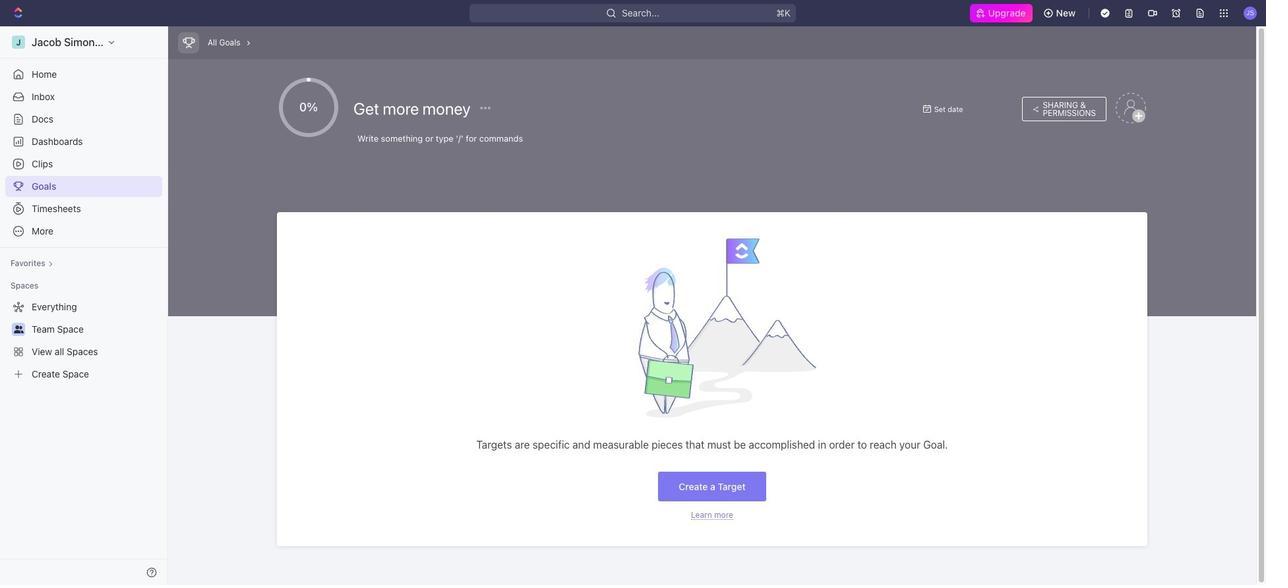 Task type: vqa. For each thing, say whether or not it's contained in the screenshot.
Jacob Simon's Workspace, , element
yes



Task type: describe. For each thing, give the bounding box(es) containing it.
jacob simon's workspace, , element
[[12, 36, 25, 49]]

tree inside sidebar navigation
[[5, 297, 162, 385]]



Task type: locate. For each thing, give the bounding box(es) containing it.
sidebar navigation
[[0, 26, 171, 586]]

tree
[[5, 297, 162, 385]]

user group image
[[14, 326, 23, 334]]



